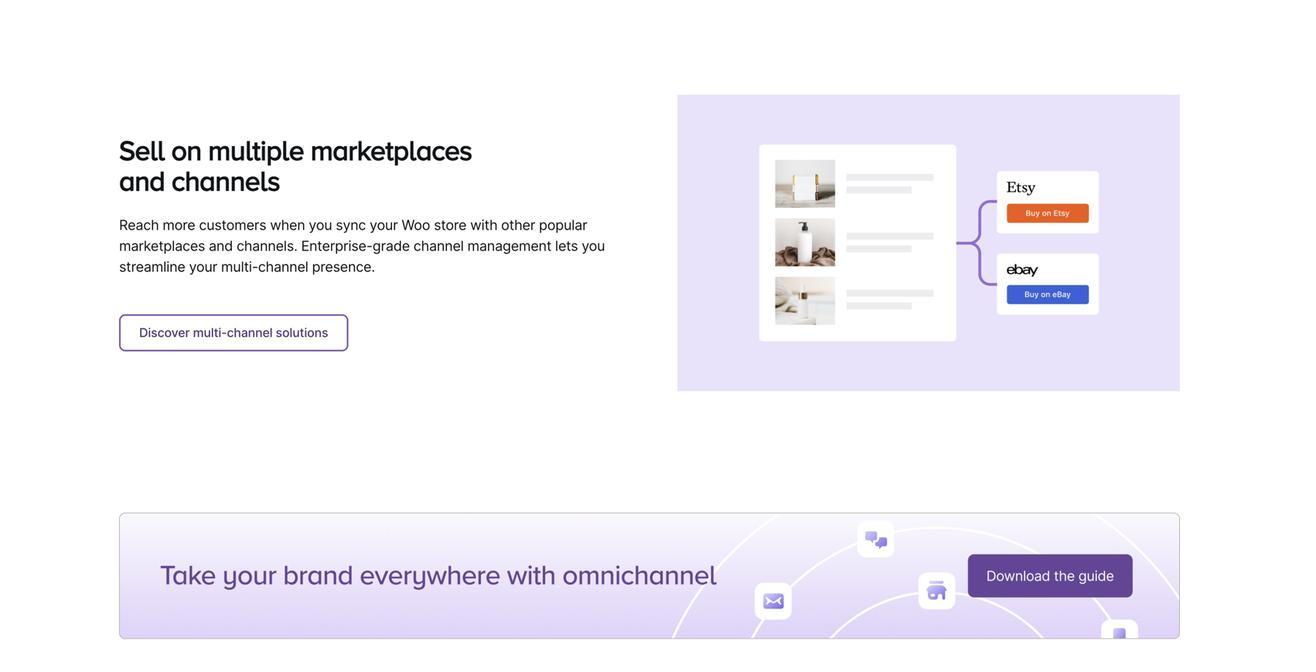 Task type: locate. For each thing, give the bounding box(es) containing it.
0 vertical spatial your
[[370, 217, 398, 234]]

1 vertical spatial marketplaces
[[119, 237, 205, 254]]

1 horizontal spatial and
[[209, 237, 233, 254]]

you right lets
[[582, 237, 605, 254]]

multi- right discover
[[193, 325, 227, 340]]

marketplaces
[[311, 134, 472, 165], [119, 237, 205, 254]]

0 horizontal spatial and
[[119, 165, 165, 196]]

multi-
[[221, 258, 258, 275], [193, 325, 227, 340]]

marketplaces inside sell on multiple marketplaces and channels
[[311, 134, 472, 165]]

woo
[[402, 217, 430, 234]]

1 vertical spatial your
[[189, 258, 217, 275]]

1 vertical spatial you
[[582, 237, 605, 254]]

channel down store on the left of page
[[414, 237, 464, 254]]

your down more
[[189, 258, 217, 275]]

0 vertical spatial channel
[[414, 237, 464, 254]]

solutions
[[276, 325, 328, 340]]

channel
[[414, 237, 464, 254], [258, 258, 308, 275], [227, 325, 273, 340]]

channel down channels.
[[258, 258, 308, 275]]

you
[[309, 217, 332, 234], [582, 237, 605, 254]]

more
[[163, 217, 195, 234]]

0 vertical spatial marketplaces
[[311, 134, 472, 165]]

presence.
[[312, 258, 375, 275]]

channels.
[[237, 237, 298, 254]]

0 vertical spatial and
[[119, 165, 165, 196]]

channel left solutions
[[227, 325, 273, 340]]

0 horizontal spatial you
[[309, 217, 332, 234]]

store
[[434, 217, 467, 234]]

and
[[119, 165, 165, 196], [209, 237, 233, 254]]

and up reach
[[119, 165, 165, 196]]

marketplaces inside the reach more customers when you sync your woo store with other popular marketplaces and channels. enterprise-grade channel management lets you streamline your multi-channel presence.
[[119, 237, 205, 254]]

reach more customers when you sync your woo store with other popular marketplaces and channels. enterprise-grade channel management lets you streamline your multi-channel presence.
[[119, 217, 605, 275]]

other
[[501, 217, 535, 234]]

0 vertical spatial multi-
[[221, 258, 258, 275]]

and inside sell on multiple marketplaces and channels
[[119, 165, 165, 196]]

1 horizontal spatial marketplaces
[[311, 134, 472, 165]]

and down customers
[[209, 237, 233, 254]]

your up grade
[[370, 217, 398, 234]]

you up enterprise-
[[309, 217, 332, 234]]

0 vertical spatial you
[[309, 217, 332, 234]]

1 horizontal spatial your
[[370, 217, 398, 234]]

your
[[370, 217, 398, 234], [189, 258, 217, 275]]

multi- down channels.
[[221, 258, 258, 275]]

1 vertical spatial multi-
[[193, 325, 227, 340]]

0 horizontal spatial marketplaces
[[119, 237, 205, 254]]

1 vertical spatial and
[[209, 237, 233, 254]]

2 vertical spatial channel
[[227, 325, 273, 340]]



Task type: vqa. For each thing, say whether or not it's contained in the screenshot.
the topmost group
no



Task type: describe. For each thing, give the bounding box(es) containing it.
discover multi-channel solutions
[[139, 325, 328, 340]]

1 horizontal spatial you
[[582, 237, 605, 254]]

multiple
[[208, 134, 304, 165]]

reach
[[119, 217, 159, 234]]

customers
[[199, 217, 266, 234]]

streamline
[[119, 258, 185, 275]]

sell
[[119, 134, 165, 165]]

management
[[468, 237, 552, 254]]

and inside the reach more customers when you sync your woo store with other popular marketplaces and channels. enterprise-grade channel management lets you streamline your multi-channel presence.
[[209, 237, 233, 254]]

sell on multiple marketplaces and channels
[[119, 134, 472, 196]]

popular
[[539, 217, 587, 234]]

download our omnichannel guide image
[[119, 512, 1180, 639]]

with
[[470, 217, 498, 234]]

sync
[[336, 217, 366, 234]]

discover
[[139, 325, 190, 340]]

grade
[[373, 237, 410, 254]]

1 vertical spatial channel
[[258, 258, 308, 275]]

when
[[270, 217, 305, 234]]

0 horizontal spatial your
[[189, 258, 217, 275]]

lets
[[555, 237, 578, 254]]

discover multi-channel solutions link
[[119, 314, 348, 352]]

channels
[[172, 165, 280, 196]]

enterprise-
[[301, 237, 373, 254]]

on
[[171, 134, 202, 165]]

multi- inside the reach more customers when you sync your woo store with other popular marketplaces and channels. enterprise-grade channel management lets you streamline your multi-channel presence.
[[221, 258, 258, 275]]



